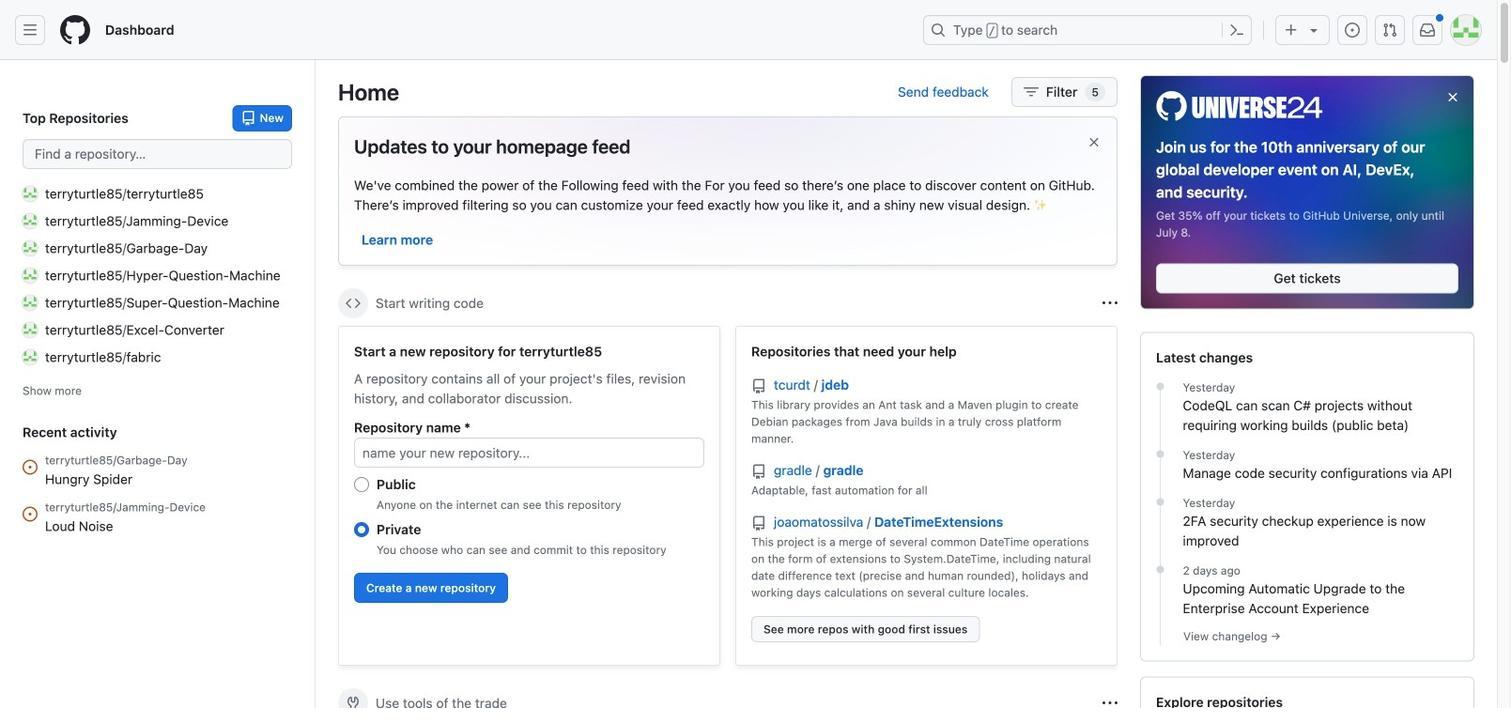 Task type: vqa. For each thing, say whether or not it's contained in the screenshot.
repo image to the top
yes



Task type: locate. For each thing, give the bounding box(es) containing it.
issue opened image
[[1346, 23, 1361, 38]]

1 vertical spatial dot fill image
[[1153, 562, 1168, 577]]

command palette image
[[1230, 23, 1245, 38]]

tools image
[[346, 696, 361, 708]]

None radio
[[354, 477, 369, 492], [354, 522, 369, 537], [354, 477, 369, 492], [354, 522, 369, 537]]

1 vertical spatial repo image
[[752, 465, 767, 480]]

super question machine image
[[23, 296, 38, 311]]

0 vertical spatial dot fill image
[[1153, 495, 1168, 510]]

dot fill image
[[1153, 495, 1168, 510], [1153, 562, 1168, 577]]

inbox image
[[1421, 23, 1436, 38]]

2 repo image from the top
[[752, 465, 767, 480]]

Top Repositories search field
[[23, 139, 292, 169]]

1 dot fill image from the top
[[1153, 495, 1168, 510]]

filter image
[[1024, 85, 1039, 100]]

0 vertical spatial dot fill image
[[1153, 379, 1168, 394]]

dot fill image
[[1153, 379, 1168, 394], [1153, 447, 1168, 462]]

why am i seeing this? image
[[1103, 696, 1118, 708]]

hyper question machine image
[[23, 268, 38, 283]]

close image
[[1446, 90, 1461, 105]]

1 dot fill image from the top
[[1153, 379, 1168, 394]]

universe24 image
[[1157, 91, 1325, 121]]

homepage image
[[60, 15, 90, 45]]

repo image
[[752, 379, 767, 394], [752, 465, 767, 480]]

garbage day image
[[23, 241, 38, 256]]

1 vertical spatial dot fill image
[[1153, 447, 1168, 462]]

fabric image
[[23, 350, 38, 365]]

0 vertical spatial repo image
[[752, 379, 767, 394]]



Task type: describe. For each thing, give the bounding box(es) containing it.
Find a repository… text field
[[23, 139, 292, 169]]

jamming device image
[[23, 214, 38, 229]]

code image
[[346, 296, 361, 311]]

start a new repository element
[[338, 326, 721, 666]]

open issue image
[[23, 507, 38, 522]]

excel converter image
[[23, 323, 38, 338]]

2 dot fill image from the top
[[1153, 447, 1168, 462]]

open issue image
[[23, 460, 38, 475]]

repositories that need your help element
[[736, 326, 1118, 666]]

x image
[[1087, 135, 1102, 150]]

terryturtle85 image
[[23, 187, 38, 202]]

2 dot fill image from the top
[[1153, 562, 1168, 577]]

explore element
[[1141, 75, 1475, 708]]

why am i seeing this? image
[[1103, 296, 1118, 311]]

repo image
[[752, 516, 767, 531]]

triangle down image
[[1307, 23, 1322, 38]]

git pull request image
[[1383, 23, 1398, 38]]

name your new repository... text field
[[354, 438, 705, 468]]

1 repo image from the top
[[752, 379, 767, 394]]



